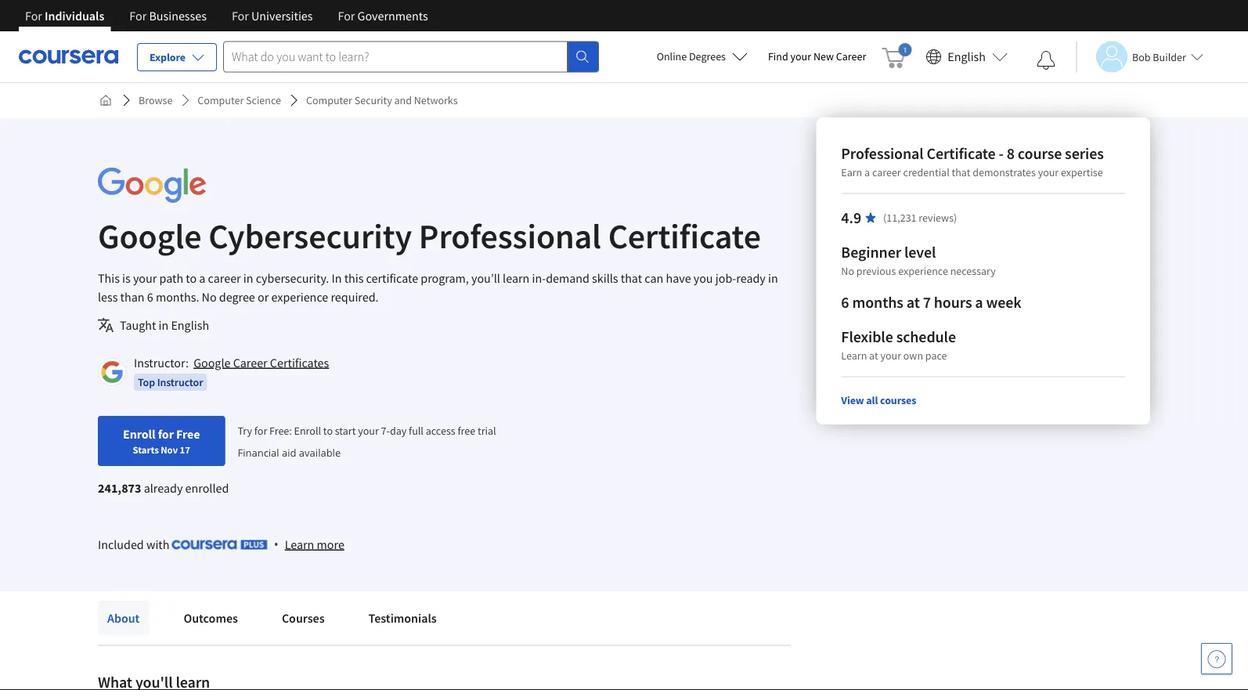 Task type: describe. For each thing, give the bounding box(es) containing it.
professional certificate - 8 course series earn a career credential that demonstrates your expertise
[[842, 144, 1104, 179]]

computer science
[[198, 93, 281, 107]]

financial
[[238, 445, 279, 459]]

available
[[299, 445, 341, 459]]

testimonials link
[[359, 601, 446, 635]]

earn
[[842, 165, 863, 179]]

in
[[332, 270, 342, 286]]

top
[[138, 375, 155, 389]]

for governments
[[338, 8, 428, 23]]

free
[[176, 426, 200, 442]]

1 horizontal spatial 6
[[842, 293, 849, 312]]

to for enroll
[[323, 424, 333, 438]]

for for universities
[[232, 8, 249, 23]]

no inside this is your path to a career in cybersecurity. in this certificate program, you'll learn in-demand skills that can have you job-ready in less than 6 months. no degree or experience required.
[[202, 289, 217, 305]]

week
[[987, 293, 1022, 312]]

for universities
[[232, 8, 313, 23]]

computer for computer science
[[198, 93, 244, 107]]

(11,231
[[884, 211, 917, 225]]

course
[[1018, 144, 1062, 163]]

credential
[[904, 165, 950, 179]]

1 horizontal spatial at
[[907, 293, 920, 312]]

degree
[[219, 289, 255, 305]]

for for try
[[254, 424, 267, 438]]

necessary
[[951, 264, 996, 278]]

your inside this is your path to a career in cybersecurity. in this certificate program, you'll learn in-demand skills that can have you job-ready in less than 6 months. no degree or experience required.
[[133, 270, 157, 286]]

taught in english
[[120, 317, 209, 333]]

you
[[694, 270, 713, 286]]

builder
[[1153, 50, 1187, 64]]

job-
[[716, 270, 737, 286]]

cybersecurity
[[208, 214, 412, 257]]

level
[[905, 242, 936, 262]]

google career certificates image
[[100, 360, 124, 384]]

online degrees
[[657, 49, 726, 63]]

for individuals
[[25, 8, 104, 23]]

your right find
[[791, 49, 812, 63]]

at inside flexible schedule learn at your own pace
[[870, 349, 879, 363]]

testimonials
[[369, 610, 437, 626]]

series
[[1065, 144, 1104, 163]]

7
[[923, 293, 931, 312]]

career inside professional certificate - 8 course series earn a career credential that demonstrates your expertise
[[873, 165, 901, 179]]

than
[[120, 289, 145, 305]]

7-
[[381, 424, 390, 438]]

show notifications image
[[1037, 51, 1056, 70]]

financial aid available button
[[238, 445, 341, 459]]

your inside flexible schedule learn at your own pace
[[881, 349, 902, 363]]

already
[[144, 480, 183, 496]]

about
[[107, 610, 140, 626]]

that inside this is your path to a career in cybersecurity. in this certificate program, you'll learn in-demand skills that can have you job-ready in less than 6 months. no degree or experience required.
[[621, 270, 642, 286]]

path
[[159, 270, 183, 286]]

courses link
[[272, 601, 334, 635]]

0 horizontal spatial english
[[171, 317, 209, 333]]

-
[[999, 144, 1004, 163]]

google cybersecurity professional certificate
[[98, 214, 761, 257]]

trial
[[478, 424, 496, 438]]

this
[[344, 270, 364, 286]]

months
[[853, 293, 904, 312]]

program,
[[421, 270, 469, 286]]

learn inside • learn more
[[285, 537, 314, 552]]

previous
[[857, 264, 896, 278]]

4.9
[[842, 208, 862, 228]]

google inside instructor: google career certificates top instructor
[[194, 355, 231, 370]]

experience inside beginner level no previous experience necessary
[[899, 264, 948, 278]]

browse link
[[132, 86, 179, 114]]

find your new career link
[[761, 47, 874, 67]]

bob builder
[[1133, 50, 1187, 64]]

computer science link
[[191, 86, 287, 114]]

1 vertical spatial certificate
[[608, 214, 761, 257]]

google image
[[98, 168, 206, 203]]

shopping cart: 1 item image
[[882, 43, 912, 68]]

find your new career
[[768, 49, 867, 63]]

view all courses
[[842, 393, 917, 407]]

english inside english button
[[948, 49, 986, 65]]

certificates
[[270, 355, 329, 370]]

certificate
[[366, 270, 418, 286]]

for for individuals
[[25, 8, 42, 23]]

computer security and networks
[[306, 93, 458, 107]]

explore
[[150, 50, 186, 64]]

pace
[[926, 349, 947, 363]]

hours
[[934, 293, 972, 312]]

skills
[[592, 270, 618, 286]]

enrolled
[[185, 480, 229, 496]]

241,873
[[98, 480, 141, 496]]

for for enroll
[[158, 426, 174, 442]]

learn inside flexible schedule learn at your own pace
[[842, 349, 867, 363]]

science
[[246, 93, 281, 107]]

no inside beginner level no previous experience necessary
[[842, 264, 855, 278]]

english button
[[920, 31, 1014, 82]]

bob builder button
[[1076, 41, 1204, 72]]

universities
[[251, 8, 313, 23]]

this
[[98, 270, 120, 286]]

a for this is your path to a career in cybersecurity. in this certificate program, you'll learn in-demand skills that can have you job-ready in less than 6 months. no degree or experience required.
[[199, 270, 206, 286]]

courses
[[282, 610, 325, 626]]

learn more link
[[285, 535, 345, 554]]

starts
[[133, 443, 159, 456]]

0 horizontal spatial in
[[159, 317, 169, 333]]

for businesses
[[129, 8, 207, 23]]



Task type: vqa. For each thing, say whether or not it's contained in the screenshot.
Instructor on the bottom of page
yes



Task type: locate. For each thing, give the bounding box(es) containing it.
0 vertical spatial learn
[[842, 349, 867, 363]]

instructor: google career certificates top instructor
[[134, 355, 329, 389]]

0 horizontal spatial at
[[870, 349, 879, 363]]

google career certificates link
[[194, 355, 329, 370]]

that inside professional certificate - 8 course series earn a career credential that demonstrates your expertise
[[952, 165, 971, 179]]

0 horizontal spatial to
[[186, 270, 197, 286]]

0 vertical spatial career
[[873, 165, 901, 179]]

a inside professional certificate - 8 course series earn a career credential that demonstrates your expertise
[[865, 165, 870, 179]]

1 horizontal spatial to
[[323, 424, 333, 438]]

2 vertical spatial a
[[975, 293, 983, 312]]

for left individuals
[[25, 8, 42, 23]]

to inside this is your path to a career in cybersecurity. in this certificate program, you'll learn in-demand skills that can have you job-ready in less than 6 months. no degree or experience required.
[[186, 270, 197, 286]]

1 vertical spatial career
[[208, 270, 241, 286]]

free
[[458, 424, 476, 438]]

your inside professional certificate - 8 course series earn a career credential that demonstrates your expertise
[[1038, 165, 1059, 179]]

computer left 'science'
[[198, 93, 244, 107]]

instructor
[[157, 375, 203, 389]]

career up "degree"
[[208, 270, 241, 286]]

1 horizontal spatial that
[[952, 165, 971, 179]]

help center image
[[1208, 649, 1227, 668]]

about link
[[98, 601, 149, 635]]

1 vertical spatial experience
[[271, 289, 328, 305]]

0 vertical spatial google
[[98, 214, 202, 257]]

6 inside this is your path to a career in cybersecurity. in this certificate program, you'll learn in-demand skills that can have you job-ready in less than 6 months. no degree or experience required.
[[147, 289, 153, 305]]

flexible
[[842, 327, 894, 347]]

1 horizontal spatial learn
[[842, 349, 867, 363]]

coursera plus image
[[172, 540, 268, 550]]

for inside enroll for free starts nov 17
[[158, 426, 174, 442]]

0 vertical spatial to
[[186, 270, 197, 286]]

demand
[[546, 270, 590, 286]]

instructor:
[[134, 355, 189, 370]]

0 vertical spatial career
[[836, 49, 867, 63]]

0 horizontal spatial that
[[621, 270, 642, 286]]

2 horizontal spatial a
[[975, 293, 983, 312]]

for inside try for free: enroll to start your 7-day full access free trial financial aid available
[[254, 424, 267, 438]]

included
[[98, 537, 144, 552]]

for
[[25, 8, 42, 23], [129, 8, 147, 23], [232, 8, 249, 23], [338, 8, 355, 23]]

0 horizontal spatial 6
[[147, 289, 153, 305]]

aid
[[282, 445, 296, 459]]

a inside this is your path to a career in cybersecurity. in this certificate program, you'll learn in-demand skills that can have you job-ready in less than 6 months. no degree or experience required.
[[199, 270, 206, 286]]

0 horizontal spatial enroll
[[123, 426, 156, 442]]

1 vertical spatial professional
[[419, 214, 602, 257]]

own
[[904, 349, 924, 363]]

experience
[[899, 264, 948, 278], [271, 289, 328, 305]]

3 for from the left
[[232, 8, 249, 23]]

computer for computer security and networks
[[306, 93, 352, 107]]

google up instructor
[[194, 355, 231, 370]]

to right path
[[186, 270, 197, 286]]

at down flexible
[[870, 349, 879, 363]]

for up nov
[[158, 426, 174, 442]]

view
[[842, 393, 864, 407]]

0 horizontal spatial for
[[158, 426, 174, 442]]

learn down flexible
[[842, 349, 867, 363]]

1 vertical spatial career
[[233, 355, 268, 370]]

try
[[238, 424, 252, 438]]

is
[[122, 270, 131, 286]]

in right "ready"
[[768, 270, 778, 286]]

None search field
[[223, 41, 599, 72]]

outcomes
[[184, 610, 238, 626]]

career inside this is your path to a career in cybersecurity. in this certificate program, you'll learn in-demand skills that can have you job-ready in less than 6 months. no degree or experience required.
[[208, 270, 241, 286]]

this is your path to a career in cybersecurity. in this certificate program, you'll learn in-demand skills that can have you job-ready in less than 6 months. no degree or experience required.
[[98, 270, 778, 305]]

english right 'shopping cart: 1 item' icon
[[948, 49, 986, 65]]

computer left security
[[306, 93, 352, 107]]

6 months at 7 hours a week
[[842, 293, 1022, 312]]

day
[[390, 424, 407, 438]]

1 vertical spatial a
[[199, 270, 206, 286]]

with
[[146, 537, 170, 552]]

1 horizontal spatial enroll
[[294, 424, 321, 438]]

your left own
[[881, 349, 902, 363]]

a right earn
[[865, 165, 870, 179]]

banner navigation
[[13, 0, 441, 31]]

•
[[274, 536, 279, 553]]

1 computer from the left
[[198, 93, 244, 107]]

enroll inside try for free: enroll to start your 7-day full access free trial financial aid available
[[294, 424, 321, 438]]

career left certificates
[[233, 355, 268, 370]]

0 horizontal spatial computer
[[198, 93, 244, 107]]

access
[[426, 424, 456, 438]]

1 horizontal spatial experience
[[899, 264, 948, 278]]

google up path
[[98, 214, 202, 257]]

4 for from the left
[[338, 8, 355, 23]]

no left "degree"
[[202, 289, 217, 305]]

professional inside professional certificate - 8 course series earn a career credential that demonstrates your expertise
[[842, 144, 924, 163]]

to for path
[[186, 270, 197, 286]]

1 vertical spatial google
[[194, 355, 231, 370]]

free:
[[269, 424, 292, 438]]

enroll up available
[[294, 424, 321, 438]]

0 horizontal spatial career
[[233, 355, 268, 370]]

in up "degree"
[[243, 270, 253, 286]]

0 horizontal spatial experience
[[271, 289, 328, 305]]

learn right •
[[285, 537, 314, 552]]

career inside instructor: google career certificates top instructor
[[233, 355, 268, 370]]

certificate up credential
[[927, 144, 996, 163]]

enroll inside enroll for free starts nov 17
[[123, 426, 156, 442]]

your left 7-
[[358, 424, 379, 438]]

1 vertical spatial english
[[171, 317, 209, 333]]

0 vertical spatial english
[[948, 49, 986, 65]]

1 horizontal spatial career
[[836, 49, 867, 63]]

1 vertical spatial no
[[202, 289, 217, 305]]

certificate
[[927, 144, 996, 163], [608, 214, 761, 257]]

career
[[836, 49, 867, 63], [233, 355, 268, 370]]

for for businesses
[[129, 8, 147, 23]]

6 right than
[[147, 289, 153, 305]]

2 horizontal spatial in
[[768, 270, 778, 286]]

included with
[[98, 537, 172, 552]]

networks
[[414, 93, 458, 107]]

career inside find your new career link
[[836, 49, 867, 63]]

a for 6 months at 7 hours a week
[[975, 293, 983, 312]]

required.
[[331, 289, 379, 305]]

for left universities
[[232, 8, 249, 23]]

at left "7"
[[907, 293, 920, 312]]

you'll
[[472, 270, 500, 286]]

experience inside this is your path to a career in cybersecurity. in this certificate program, you'll learn in-demand skills that can have you job-ready in less than 6 months. no degree or experience required.
[[271, 289, 328, 305]]

1 horizontal spatial career
[[873, 165, 901, 179]]

experience down cybersecurity.
[[271, 289, 328, 305]]

start
[[335, 424, 356, 438]]

no left previous
[[842, 264, 855, 278]]

0 horizontal spatial no
[[202, 289, 217, 305]]

1 horizontal spatial certificate
[[927, 144, 996, 163]]

beginner
[[842, 242, 902, 262]]

enroll for free starts nov 17
[[123, 426, 200, 456]]

learn
[[503, 270, 530, 286]]

find
[[768, 49, 789, 63]]

0 horizontal spatial learn
[[285, 537, 314, 552]]

nov
[[161, 443, 178, 456]]

0 vertical spatial professional
[[842, 144, 924, 163]]

less
[[98, 289, 118, 305]]

for for governments
[[338, 8, 355, 23]]

1 vertical spatial at
[[870, 349, 879, 363]]

0 vertical spatial experience
[[899, 264, 948, 278]]

for right try
[[254, 424, 267, 438]]

in right taught
[[159, 317, 169, 333]]

0 vertical spatial certificate
[[927, 144, 996, 163]]

1 horizontal spatial professional
[[842, 144, 924, 163]]

0 vertical spatial a
[[865, 165, 870, 179]]

that right credential
[[952, 165, 971, 179]]

your down course
[[1038, 165, 1059, 179]]

17
[[180, 443, 190, 456]]

computer
[[198, 93, 244, 107], [306, 93, 352, 107]]

enroll up starts
[[123, 426, 156, 442]]

to
[[186, 270, 197, 286], [323, 424, 333, 438]]

0 vertical spatial no
[[842, 264, 855, 278]]

1 horizontal spatial english
[[948, 49, 986, 65]]

professional
[[842, 144, 924, 163], [419, 214, 602, 257]]

to inside try for free: enroll to start your 7-day full access free trial financial aid available
[[323, 424, 333, 438]]

bob
[[1133, 50, 1151, 64]]

1 horizontal spatial computer
[[306, 93, 352, 107]]

a left week
[[975, 293, 983, 312]]

1 horizontal spatial for
[[254, 424, 267, 438]]

individuals
[[45, 8, 104, 23]]

certificate up the have
[[608, 214, 761, 257]]

english down months.
[[171, 317, 209, 333]]

can
[[645, 270, 664, 286]]

and
[[394, 93, 412, 107]]

for left "businesses"
[[129, 8, 147, 23]]

coursera image
[[19, 44, 118, 69]]

or
[[258, 289, 269, 305]]

for left governments
[[338, 8, 355, 23]]

1 horizontal spatial in
[[243, 270, 253, 286]]

experience down 'level'
[[899, 264, 948, 278]]

0 horizontal spatial professional
[[419, 214, 602, 257]]

reviews)
[[919, 211, 957, 225]]

a
[[865, 165, 870, 179], [199, 270, 206, 286], [975, 293, 983, 312]]

certificate inside professional certificate - 8 course series earn a career credential that demonstrates your expertise
[[927, 144, 996, 163]]

demonstrates
[[973, 165, 1036, 179]]

What do you want to learn? text field
[[223, 41, 568, 72]]

explore button
[[137, 43, 217, 71]]

your inside try for free: enroll to start your 7-day full access free trial financial aid available
[[358, 424, 379, 438]]

professional up earn
[[842, 144, 924, 163]]

months.
[[156, 289, 199, 305]]

1 vertical spatial to
[[323, 424, 333, 438]]

0 horizontal spatial a
[[199, 270, 206, 286]]

2 for from the left
[[129, 8, 147, 23]]

flexible schedule learn at your own pace
[[842, 327, 956, 363]]

0 vertical spatial that
[[952, 165, 971, 179]]

8
[[1007, 144, 1015, 163]]

home image
[[99, 94, 112, 107]]

0 vertical spatial at
[[907, 293, 920, 312]]

taught
[[120, 317, 156, 333]]

0 horizontal spatial career
[[208, 270, 241, 286]]

0 horizontal spatial certificate
[[608, 214, 761, 257]]

at
[[907, 293, 920, 312], [870, 349, 879, 363]]

2 computer from the left
[[306, 93, 352, 107]]

career right earn
[[873, 165, 901, 179]]

a right path
[[199, 270, 206, 286]]

1 vertical spatial learn
[[285, 537, 314, 552]]

1 for from the left
[[25, 8, 42, 23]]

new
[[814, 49, 834, 63]]

businesses
[[149, 8, 207, 23]]

ready
[[737, 270, 766, 286]]

security
[[355, 93, 392, 107]]

6
[[147, 289, 153, 305], [842, 293, 849, 312]]

browse
[[139, 93, 173, 107]]

that left can
[[621, 270, 642, 286]]

6 left the months
[[842, 293, 849, 312]]

computer security and networks link
[[300, 86, 464, 114]]

online degrees button
[[644, 39, 761, 74]]

courses
[[880, 393, 917, 407]]

1 vertical spatial that
[[621, 270, 642, 286]]

professional up learn
[[419, 214, 602, 257]]

1 horizontal spatial no
[[842, 264, 855, 278]]

241,873 already enrolled
[[98, 480, 229, 496]]

career right new
[[836, 49, 867, 63]]

1 horizontal spatial a
[[865, 165, 870, 179]]

your right the is
[[133, 270, 157, 286]]

to left start
[[323, 424, 333, 438]]

online
[[657, 49, 687, 63]]



